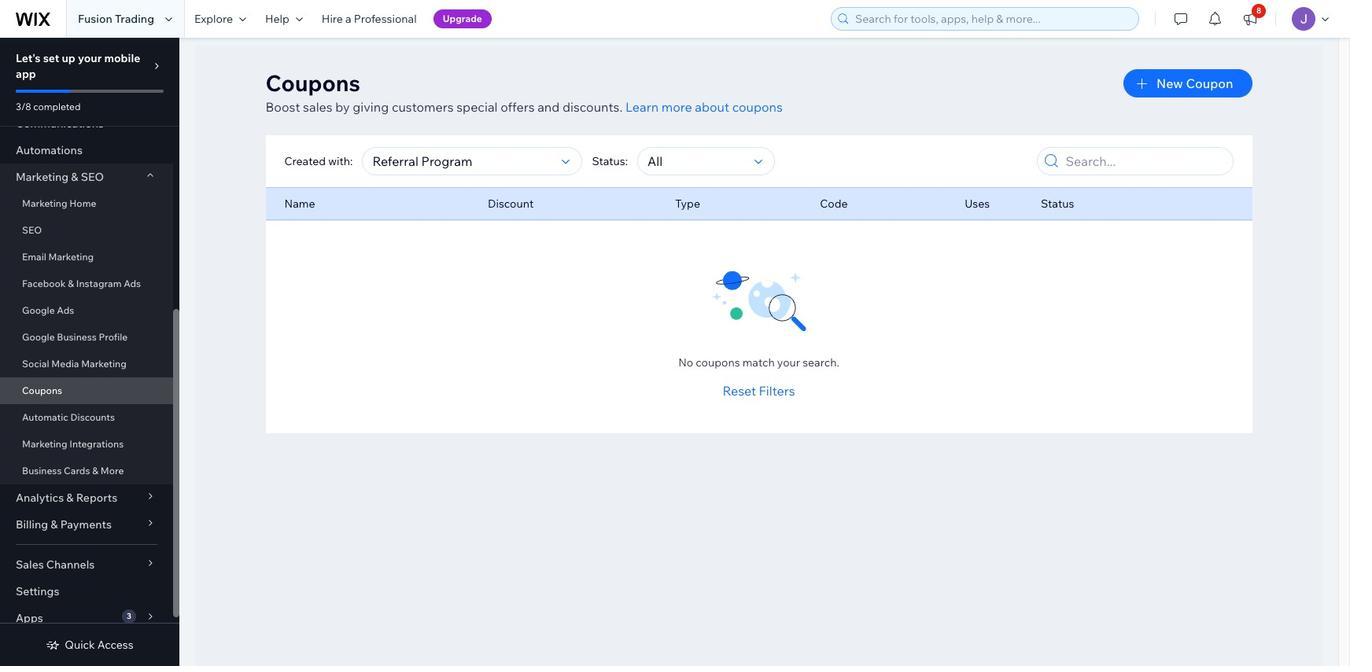 Task type: describe. For each thing, give the bounding box(es) containing it.
media
[[51, 358, 79, 370]]

home
[[69, 198, 96, 209]]

integrations
[[69, 438, 124, 450]]

trading
[[115, 12, 154, 26]]

channels
[[46, 558, 95, 572]]

status
[[1041, 197, 1075, 211]]

reset
[[723, 383, 756, 399]]

automations
[[16, 143, 83, 157]]

quick access
[[65, 638, 134, 652]]

explore
[[194, 12, 233, 26]]

coupons boost sales by giving customers special offers and discounts. learn more about coupons
[[266, 69, 783, 115]]

google for google ads
[[22, 305, 55, 316]]

customers
[[392, 99, 454, 115]]

sales channels
[[16, 558, 95, 572]]

marketing & seo
[[16, 170, 104, 184]]

mobile
[[104, 51, 140, 65]]

coupons inside coupons boost sales by giving customers special offers and discounts. learn more about coupons
[[732, 99, 783, 115]]

social media marketing
[[22, 358, 126, 370]]

email marketing
[[22, 251, 94, 263]]

new coupon
[[1157, 76, 1234, 91]]

google business profile
[[22, 331, 128, 343]]

code
[[820, 197, 848, 211]]

1 vertical spatial business
[[22, 465, 62, 477]]

more
[[662, 99, 692, 115]]

reset filters link
[[723, 382, 795, 401]]

sales channels button
[[0, 552, 173, 578]]

sidebar element
[[0, 0, 179, 667]]

coupons for coupons boost sales by giving customers special offers and discounts. learn more about coupons
[[266, 69, 360, 97]]

your for mobile
[[78, 51, 102, 65]]

match
[[743, 356, 775, 370]]

professional
[[354, 12, 417, 26]]

marketing home
[[22, 198, 96, 209]]

& left the more
[[92, 465, 98, 477]]

new
[[1157, 76, 1184, 91]]

your for search.
[[777, 356, 800, 370]]

filters
[[759, 383, 795, 399]]

email marketing link
[[0, 244, 173, 271]]

hire
[[322, 12, 343, 26]]

created
[[284, 154, 326, 168]]

communications button
[[0, 110, 173, 137]]

boost
[[266, 99, 300, 115]]

new coupon button
[[1124, 69, 1252, 98]]

quick
[[65, 638, 95, 652]]

instagram
[[76, 278, 122, 290]]

reset filters
[[723, 383, 795, 399]]

settings link
[[0, 578, 173, 605]]

automatic discounts
[[22, 412, 115, 423]]

by
[[335, 99, 350, 115]]

hire a professional
[[322, 12, 417, 26]]

and
[[538, 99, 560, 115]]

coupon
[[1186, 76, 1234, 91]]

settings
[[16, 585, 59, 599]]

automatic discounts link
[[0, 405, 173, 431]]

fusion trading
[[78, 12, 154, 26]]

name
[[284, 197, 315, 211]]

reports
[[76, 491, 117, 505]]

quick access button
[[46, 638, 134, 652]]

marketing & seo button
[[0, 164, 173, 190]]

sales
[[303, 99, 333, 115]]

help button
[[256, 0, 312, 38]]

help
[[265, 12, 289, 26]]

analytics
[[16, 491, 64, 505]]

completed
[[33, 101, 81, 113]]

search.
[[803, 356, 840, 370]]

seo inside marketing & seo dropdown button
[[81, 170, 104, 184]]

upgrade button
[[433, 9, 492, 28]]

upgrade
[[443, 13, 482, 24]]

marketing up facebook & instagram ads
[[48, 251, 94, 263]]

business inside "link"
[[57, 331, 97, 343]]

let's
[[16, 51, 41, 65]]

payments
[[60, 518, 112, 532]]

more
[[101, 465, 124, 477]]

let's set up your mobile app
[[16, 51, 140, 81]]

apps
[[16, 611, 43, 626]]

marketing for &
[[16, 170, 69, 184]]

email
[[22, 251, 46, 263]]

billing & payments button
[[0, 512, 173, 538]]

ads inside facebook & instagram ads link
[[124, 278, 141, 290]]

status:
[[592, 154, 628, 168]]

automatic
[[22, 412, 68, 423]]

marketing integrations link
[[0, 431, 173, 458]]

& for reports
[[66, 491, 74, 505]]



Task type: vqa. For each thing, say whether or not it's contained in the screenshot.
"Settings" within the Settings button
no



Task type: locate. For each thing, give the bounding box(es) containing it.
1 horizontal spatial coupons
[[266, 69, 360, 97]]

learn more about coupons link
[[626, 99, 783, 115]]

ads inside the google ads link
[[57, 305, 74, 316]]

ads up google business profile
[[57, 305, 74, 316]]

& for payments
[[51, 518, 58, 532]]

1 vertical spatial your
[[777, 356, 800, 370]]

analytics & reports button
[[0, 485, 173, 512]]

marketing down profile
[[81, 358, 126, 370]]

your right match
[[777, 356, 800, 370]]

Search for tools, apps, help & more... field
[[851, 8, 1134, 30]]

3
[[127, 611, 131, 622]]

business up analytics on the bottom of page
[[22, 465, 62, 477]]

app
[[16, 67, 36, 81]]

0 vertical spatial seo
[[81, 170, 104, 184]]

& right the billing
[[51, 518, 58, 532]]

0 vertical spatial ads
[[124, 278, 141, 290]]

about
[[695, 99, 730, 115]]

access
[[97, 638, 134, 652]]

your inside let's set up your mobile app
[[78, 51, 102, 65]]

8
[[1257, 6, 1262, 16]]

0 horizontal spatial seo
[[22, 224, 42, 236]]

marketing inside "link"
[[22, 438, 67, 450]]

3/8 completed
[[16, 101, 81, 113]]

no
[[678, 356, 693, 370]]

seo
[[81, 170, 104, 184], [22, 224, 42, 236]]

marketing integrations
[[22, 438, 124, 450]]

offers
[[501, 99, 535, 115]]

business cards & more
[[22, 465, 124, 477]]

None field
[[368, 148, 558, 175], [643, 148, 750, 175], [368, 148, 558, 175], [643, 148, 750, 175]]

learn
[[626, 99, 659, 115]]

& inside popup button
[[51, 518, 58, 532]]

with:
[[328, 154, 353, 168]]

0 vertical spatial coupons
[[732, 99, 783, 115]]

automations link
[[0, 137, 173, 164]]

seo inside seo 'link'
[[22, 224, 42, 236]]

facebook & instagram ads
[[22, 278, 141, 290]]

created with:
[[284, 154, 353, 168]]

google inside "link"
[[22, 331, 55, 343]]

profile
[[99, 331, 128, 343]]

google for google business profile
[[22, 331, 55, 343]]

facebook
[[22, 278, 66, 290]]

google ads
[[22, 305, 74, 316]]

social
[[22, 358, 49, 370]]

1 vertical spatial coupons
[[696, 356, 740, 370]]

discounts.
[[563, 99, 623, 115]]

& left 'reports'
[[66, 491, 74, 505]]

1 horizontal spatial ads
[[124, 278, 141, 290]]

0 horizontal spatial coupons
[[22, 385, 62, 397]]

coupons right "about"
[[732, 99, 783, 115]]

coupons up the automatic
[[22, 385, 62, 397]]

coupons up sales on the top of page
[[266, 69, 360, 97]]

1 horizontal spatial seo
[[81, 170, 104, 184]]

cards
[[64, 465, 90, 477]]

1 vertical spatial ads
[[57, 305, 74, 316]]

google down facebook
[[22, 305, 55, 316]]

ads right instagram
[[124, 278, 141, 290]]

sales
[[16, 558, 44, 572]]

discount
[[488, 197, 534, 211]]

business up social media marketing
[[57, 331, 97, 343]]

marketing down the automatic
[[22, 438, 67, 450]]

& for instagram
[[68, 278, 74, 290]]

Search... field
[[1061, 148, 1228, 175]]

& for seo
[[71, 170, 78, 184]]

your right up
[[78, 51, 102, 65]]

business cards & more link
[[0, 458, 173, 485]]

& up home
[[71, 170, 78, 184]]

0 vertical spatial your
[[78, 51, 102, 65]]

set
[[43, 51, 59, 65]]

discounts
[[70, 412, 115, 423]]

facebook & instagram ads link
[[0, 271, 173, 297]]

google up social
[[22, 331, 55, 343]]

fusion
[[78, 12, 112, 26]]

2 google from the top
[[22, 331, 55, 343]]

1 vertical spatial coupons
[[22, 385, 62, 397]]

& right facebook
[[68, 278, 74, 290]]

3/8
[[16, 101, 31, 113]]

1 google from the top
[[22, 305, 55, 316]]

coupons inside coupons boost sales by giving customers special offers and discounts. learn more about coupons
[[266, 69, 360, 97]]

seo up email
[[22, 224, 42, 236]]

marketing down marketing & seo at the left
[[22, 198, 67, 209]]

google
[[22, 305, 55, 316], [22, 331, 55, 343]]

0 horizontal spatial your
[[78, 51, 102, 65]]

marketing home link
[[0, 190, 173, 217]]

seo link
[[0, 217, 173, 244]]

marketing down automations
[[16, 170, 69, 184]]

1 vertical spatial google
[[22, 331, 55, 343]]

analytics & reports
[[16, 491, 117, 505]]

business
[[57, 331, 97, 343], [22, 465, 62, 477]]

coupons for coupons
[[22, 385, 62, 397]]

1 vertical spatial seo
[[22, 224, 42, 236]]

0 vertical spatial google
[[22, 305, 55, 316]]

social media marketing link
[[0, 351, 173, 378]]

a
[[346, 12, 352, 26]]

hire a professional link
[[312, 0, 426, 38]]

communications
[[16, 116, 104, 131]]

special
[[457, 99, 498, 115]]

0 horizontal spatial ads
[[57, 305, 74, 316]]

marketing for integrations
[[22, 438, 67, 450]]

no coupons match your search.
[[678, 356, 840, 370]]

coupons link
[[0, 378, 173, 405]]

coupons
[[266, 69, 360, 97], [22, 385, 62, 397]]

ads
[[124, 278, 141, 290], [57, 305, 74, 316]]

coupons
[[732, 99, 783, 115], [696, 356, 740, 370]]

marketing for home
[[22, 198, 67, 209]]

uses
[[965, 197, 990, 211]]

0 vertical spatial coupons
[[266, 69, 360, 97]]

google business profile link
[[0, 324, 173, 351]]

0 vertical spatial business
[[57, 331, 97, 343]]

coupons right no
[[696, 356, 740, 370]]

seo up marketing home link
[[81, 170, 104, 184]]

coupons inside coupons link
[[22, 385, 62, 397]]

marketing inside dropdown button
[[16, 170, 69, 184]]

up
[[62, 51, 75, 65]]

1 horizontal spatial your
[[777, 356, 800, 370]]

type
[[675, 197, 700, 211]]



